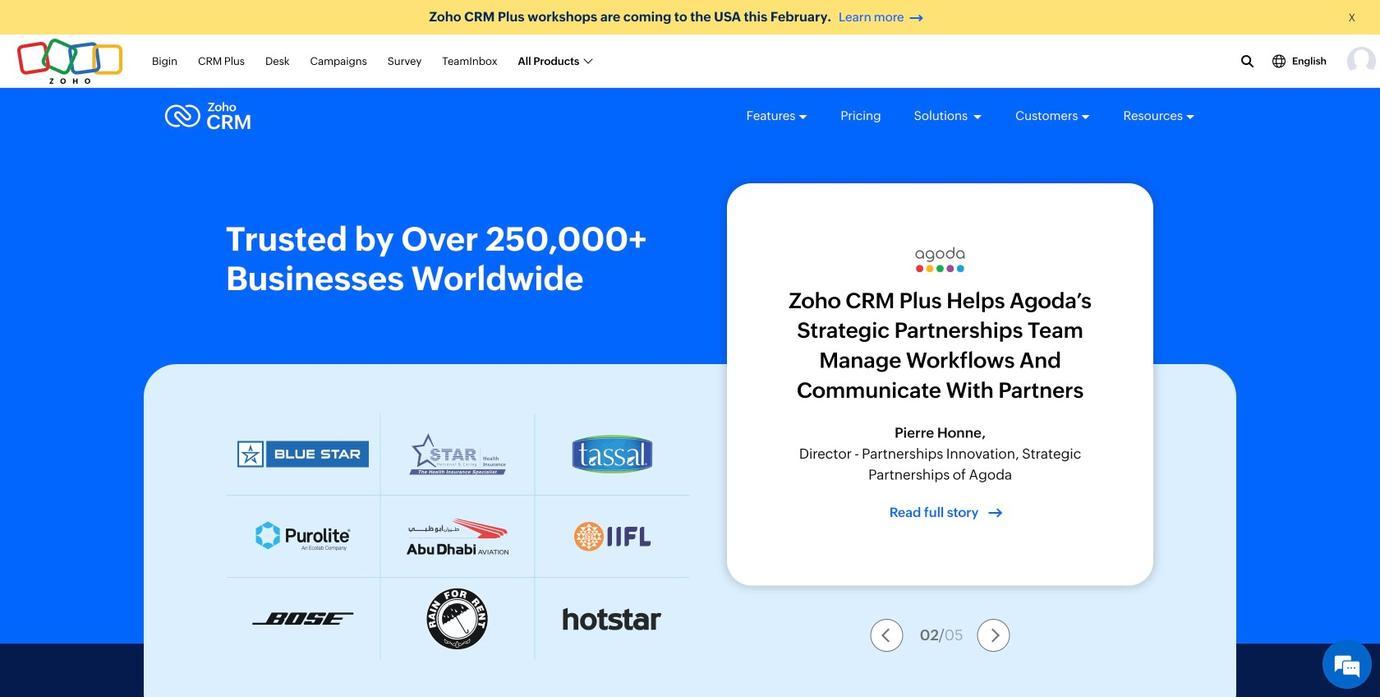 Task type: vqa. For each thing, say whether or not it's contained in the screenshot.
Bulletin "link"
no



Task type: locate. For each thing, give the bounding box(es) containing it.
greg robinson image
[[1348, 47, 1377, 76]]

blue star image
[[237, 440, 370, 468]]

rain for rent image
[[426, 587, 490, 651]]

hotstar image
[[563, 607, 662, 631]]



Task type: describe. For each thing, give the bounding box(es) containing it.
purolite image
[[255, 521, 352, 552]]

bose image
[[253, 612, 354, 625]]

zoho crm logo image
[[164, 98, 252, 134]]

abu dhabi aviation image
[[407, 517, 509, 555]]

tassal image
[[572, 434, 653, 474]]

netflix image
[[572, 520, 653, 552]]

start health insurance image
[[409, 433, 507, 475]]



